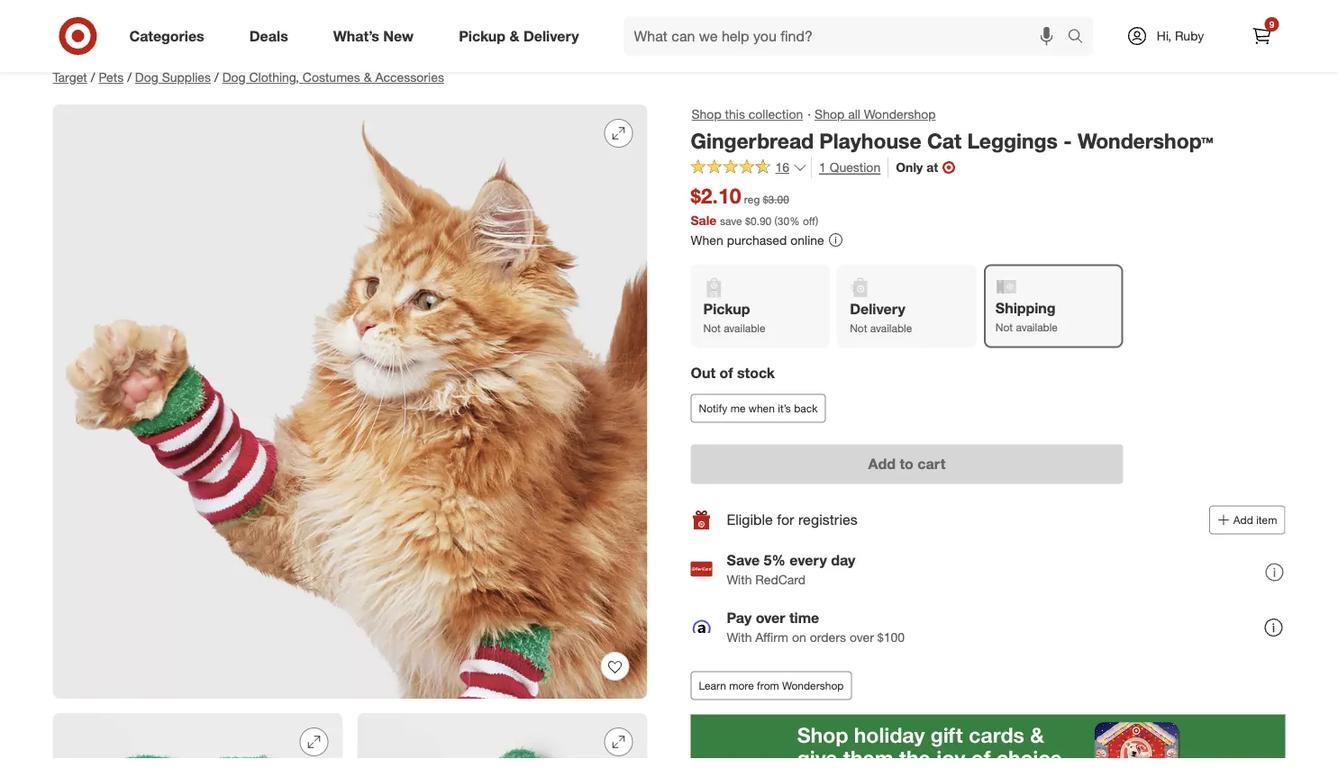 Task type: describe. For each thing, give the bounding box(es) containing it.
add item
[[1234, 514, 1278, 527]]

shop this collection
[[692, 106, 803, 122]]

1 vertical spatial &
[[364, 69, 372, 85]]

)
[[816, 214, 819, 228]]

redcard
[[756, 572, 806, 588]]

shipping
[[996, 300, 1056, 317]]

pets
[[99, 69, 124, 85]]

time
[[790, 609, 820, 627]]

to
[[900, 455, 914, 473]]

it's
[[778, 402, 791, 415]]

question
[[830, 160, 881, 176]]

dog clothing, costumes & accessories link
[[222, 69, 444, 85]]

What can we help you find? suggestions appear below search field
[[623, 16, 1072, 56]]

online
[[791, 232, 824, 248]]

back
[[794, 402, 818, 415]]

eligible for registries
[[727, 511, 858, 529]]

shop all wondershop
[[815, 106, 936, 122]]

1 vertical spatial over
[[850, 630, 874, 646]]

16 link
[[691, 157, 808, 180]]

notify me when it's back button
[[691, 394, 826, 423]]

when
[[749, 402, 775, 415]]

supplies
[[162, 69, 211, 85]]

out
[[691, 364, 716, 382]]

when purchased online
[[691, 232, 824, 248]]

leggings
[[968, 128, 1058, 153]]

costumes
[[303, 69, 360, 85]]

1
[[819, 160, 826, 176]]

collection
[[749, 106, 803, 122]]

shop for shop this collection
[[692, 106, 722, 122]]

affirm
[[756, 630, 789, 646]]

1 dog from the left
[[135, 69, 158, 85]]

30
[[778, 214, 790, 228]]

delivery not available
[[850, 300, 912, 335]]

$
[[745, 214, 751, 228]]

learn more from wondershop button
[[691, 672, 852, 701]]

9
[[1270, 18, 1275, 30]]

add item button
[[1209, 506, 1286, 535]]

for
[[777, 511, 795, 529]]

orders
[[810, 630, 846, 646]]

clothing,
[[249, 69, 299, 85]]

more
[[729, 679, 754, 693]]

at
[[927, 160, 938, 175]]

2 dog from the left
[[222, 69, 246, 85]]

$3.00
[[763, 193, 790, 206]]

accessories
[[375, 69, 444, 85]]

when
[[691, 232, 724, 248]]

hi, ruby
[[1157, 28, 1204, 44]]

this
[[725, 106, 745, 122]]

-
[[1064, 128, 1072, 153]]

$2.10 reg $3.00 sale save $ 0.90 ( 30 % off )
[[691, 184, 819, 228]]

new
[[383, 27, 414, 45]]

5%
[[764, 551, 786, 569]]

target / pets / dog supplies / dog clothing, costumes & accessories
[[53, 69, 444, 85]]

0 vertical spatial advertisement region
[[38, 7, 1300, 50]]

%
[[790, 214, 800, 228]]

with inside save 5% every day with redcard
[[727, 572, 752, 588]]

what's new link
[[318, 16, 436, 56]]

categories
[[129, 27, 204, 45]]

off
[[803, 214, 816, 228]]

of
[[720, 364, 733, 382]]

1 vertical spatial advertisement region
[[691, 715, 1286, 760]]

notify
[[699, 402, 728, 415]]

delivery inside delivery not available
[[850, 300, 906, 318]]

purchased
[[727, 232, 787, 248]]

1 / from the left
[[91, 69, 95, 85]]

pickup & delivery link
[[444, 16, 602, 56]]

search
[[1060, 29, 1103, 46]]

$2.10
[[691, 184, 741, 209]]

wondershop™
[[1078, 128, 1214, 153]]

save 5% every day with redcard
[[727, 551, 856, 588]]

out of stock
[[691, 364, 775, 382]]

target
[[53, 69, 87, 85]]

9 link
[[1243, 16, 1282, 56]]

add for add item
[[1234, 514, 1254, 527]]

pickup for not
[[704, 300, 750, 318]]



Task type: locate. For each thing, give the bounding box(es) containing it.
pay over time with affirm on orders over $100
[[727, 609, 905, 646]]

0 vertical spatial pickup
[[459, 27, 506, 45]]

gingerbread playhouse cat leggings - wondershop&#8482;, 1 of 10 image
[[53, 105, 648, 699]]

1 vertical spatial pickup
[[704, 300, 750, 318]]

gingerbread playhouse cat leggings - wondershop™
[[691, 128, 1214, 153]]

1 vertical spatial delivery
[[850, 300, 906, 318]]

with inside the pay over time with affirm on orders over $100
[[727, 630, 752, 646]]

gingerbread playhouse cat leggings - wondershop&#8482;, 3 of 10 image
[[357, 714, 648, 760]]

what's
[[333, 27, 379, 45]]

0 horizontal spatial not
[[704, 321, 721, 335]]

add
[[869, 455, 896, 473], [1234, 514, 1254, 527]]

over up affirm
[[756, 609, 786, 627]]

registries
[[799, 511, 858, 529]]

1 vertical spatial add
[[1234, 514, 1254, 527]]

shop this collection link
[[691, 105, 804, 124]]

1 horizontal spatial not
[[850, 321, 868, 335]]

&
[[510, 27, 520, 45], [364, 69, 372, 85]]

pickup & delivery
[[459, 27, 579, 45]]

1 horizontal spatial dog
[[222, 69, 246, 85]]

0 horizontal spatial shop
[[692, 106, 722, 122]]

2 with from the top
[[727, 630, 752, 646]]

advertisement region
[[38, 7, 1300, 50], [691, 715, 1286, 760]]

1 vertical spatial with
[[727, 630, 752, 646]]

gingerbread
[[691, 128, 814, 153]]

only at
[[896, 160, 938, 175]]

add to cart button
[[691, 445, 1124, 484]]

search button
[[1060, 16, 1103, 59]]

notify me when it's back
[[699, 402, 818, 415]]

1 horizontal spatial add
[[1234, 514, 1254, 527]]

$100
[[878, 630, 905, 646]]

available
[[1016, 320, 1058, 334], [724, 321, 766, 335], [871, 321, 912, 335]]

eligible
[[727, 511, 773, 529]]

1 horizontal spatial available
[[871, 321, 912, 335]]

with down pay
[[727, 630, 752, 646]]

pay
[[727, 609, 752, 627]]

not for pickup
[[704, 321, 721, 335]]

dog
[[135, 69, 158, 85], [222, 69, 246, 85]]

playhouse
[[820, 128, 922, 153]]

pickup right new
[[459, 27, 506, 45]]

shipping not available
[[996, 300, 1058, 334]]

save
[[727, 551, 760, 569]]

pickup not available
[[704, 300, 766, 335]]

available for delivery
[[871, 321, 912, 335]]

pickup for &
[[459, 27, 506, 45]]

dog left clothing,
[[222, 69, 246, 85]]

deals link
[[234, 16, 311, 56]]

1 with from the top
[[727, 572, 752, 588]]

learn more from wondershop
[[699, 679, 844, 693]]

0 horizontal spatial available
[[724, 321, 766, 335]]

available inside shipping not available
[[1016, 320, 1058, 334]]

pickup inside the pickup not available
[[704, 300, 750, 318]]

1 horizontal spatial pickup
[[704, 300, 750, 318]]

wondershop inside button
[[782, 679, 844, 693]]

from
[[757, 679, 779, 693]]

add inside button
[[869, 455, 896, 473]]

available inside delivery not available
[[871, 321, 912, 335]]

1 horizontal spatial over
[[850, 630, 874, 646]]

0 horizontal spatial delivery
[[524, 27, 579, 45]]

day
[[831, 551, 856, 569]]

all
[[848, 106, 861, 122]]

0 horizontal spatial over
[[756, 609, 786, 627]]

deals
[[249, 27, 288, 45]]

pickup up "of"
[[704, 300, 750, 318]]

/ right pets
[[127, 69, 131, 85]]

wondershop right from
[[782, 679, 844, 693]]

over
[[756, 609, 786, 627], [850, 630, 874, 646]]

0 horizontal spatial /
[[91, 69, 95, 85]]

add to cart
[[869, 455, 946, 473]]

ruby
[[1175, 28, 1204, 44]]

dog supplies link
[[135, 69, 211, 85]]

0 vertical spatial add
[[869, 455, 896, 473]]

1 horizontal spatial /
[[127, 69, 131, 85]]

2 horizontal spatial not
[[996, 320, 1013, 334]]

not
[[996, 320, 1013, 334], [704, 321, 721, 335], [850, 321, 868, 335]]

1 question link
[[811, 157, 881, 178]]

not for shipping
[[996, 320, 1013, 334]]

with down "save"
[[727, 572, 752, 588]]

over left $100
[[850, 630, 874, 646]]

0 vertical spatial &
[[510, 27, 520, 45]]

not inside shipping not available
[[996, 320, 1013, 334]]

shop for shop all wondershop
[[815, 106, 845, 122]]

learn
[[699, 679, 726, 693]]

gingerbread playhouse cat leggings - wondershop&#8482;, 2 of 10 image
[[53, 714, 343, 760]]

0 horizontal spatial dog
[[135, 69, 158, 85]]

1 horizontal spatial delivery
[[850, 300, 906, 318]]

16
[[776, 160, 790, 175]]

0 horizontal spatial pickup
[[459, 27, 506, 45]]

add left item in the bottom of the page
[[1234, 514, 1254, 527]]

what's new
[[333, 27, 414, 45]]

wondershop up playhouse on the right of the page
[[864, 106, 936, 122]]

categories link
[[114, 16, 227, 56]]

1 horizontal spatial shop
[[815, 106, 845, 122]]

2 shop from the left
[[815, 106, 845, 122]]

/
[[91, 69, 95, 85], [127, 69, 131, 85], [215, 69, 219, 85]]

0.90
[[751, 214, 772, 228]]

cart
[[918, 455, 946, 473]]

dog right pets
[[135, 69, 158, 85]]

sale
[[691, 212, 717, 228]]

2 / from the left
[[127, 69, 131, 85]]

0 horizontal spatial add
[[869, 455, 896, 473]]

(
[[775, 214, 778, 228]]

item
[[1257, 514, 1278, 527]]

pets link
[[99, 69, 124, 85]]

stock
[[737, 364, 775, 382]]

available for shipping
[[1016, 320, 1058, 334]]

1 shop from the left
[[692, 106, 722, 122]]

me
[[731, 402, 746, 415]]

not inside the pickup not available
[[704, 321, 721, 335]]

hi,
[[1157, 28, 1172, 44]]

1 vertical spatial wondershop
[[782, 679, 844, 693]]

wondershop
[[864, 106, 936, 122], [782, 679, 844, 693]]

0 vertical spatial over
[[756, 609, 786, 627]]

only
[[896, 160, 923, 175]]

add inside button
[[1234, 514, 1254, 527]]

/ left pets
[[91, 69, 95, 85]]

shop left the 'all'
[[815, 106, 845, 122]]

1 question
[[819, 160, 881, 176]]

0 vertical spatial delivery
[[524, 27, 579, 45]]

0 horizontal spatial wondershop
[[782, 679, 844, 693]]

add for add to cart
[[869, 455, 896, 473]]

add left to
[[869, 455, 896, 473]]

pickup
[[459, 27, 506, 45], [704, 300, 750, 318]]

2 horizontal spatial /
[[215, 69, 219, 85]]

3 / from the left
[[215, 69, 219, 85]]

available for pickup
[[724, 321, 766, 335]]

reg
[[744, 193, 760, 206]]

/ right supplies
[[215, 69, 219, 85]]

save
[[720, 214, 742, 228]]

0 horizontal spatial &
[[364, 69, 372, 85]]

target link
[[53, 69, 87, 85]]

not inside delivery not available
[[850, 321, 868, 335]]

shop left this
[[692, 106, 722, 122]]

with
[[727, 572, 752, 588], [727, 630, 752, 646]]

not for delivery
[[850, 321, 868, 335]]

image gallery element
[[53, 105, 648, 760]]

1 horizontal spatial &
[[510, 27, 520, 45]]

cat
[[928, 128, 962, 153]]

on
[[792, 630, 806, 646]]

0 vertical spatial wondershop
[[864, 106, 936, 122]]

1 horizontal spatial wondershop
[[864, 106, 936, 122]]

every
[[790, 551, 827, 569]]

available inside the pickup not available
[[724, 321, 766, 335]]

2 horizontal spatial available
[[1016, 320, 1058, 334]]

shop
[[692, 106, 722, 122], [815, 106, 845, 122]]

0 vertical spatial with
[[727, 572, 752, 588]]



Task type: vqa. For each thing, say whether or not it's contained in the screenshot.
What's New
yes



